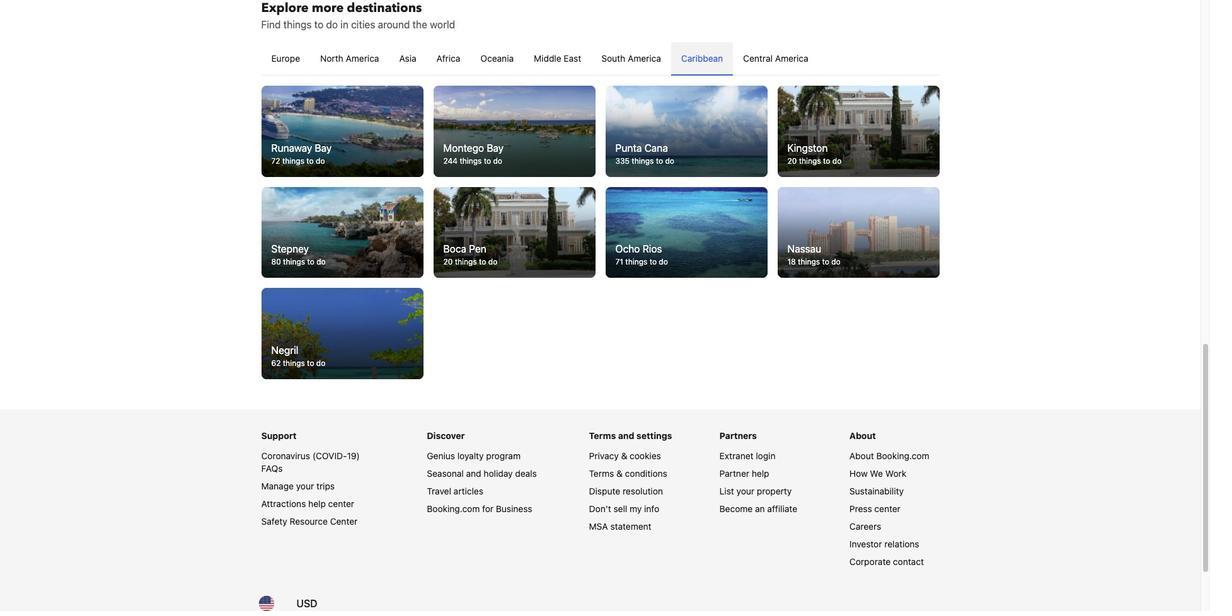 Task type: vqa. For each thing, say whether or not it's contained in the screenshot.
Booking.com to the left
yes



Task type: locate. For each thing, give the bounding box(es) containing it.
investor
[[850, 539, 883, 550]]

booking.com for business link
[[427, 504, 533, 515]]

your down partner help
[[737, 486, 755, 497]]

oceania
[[481, 53, 514, 64]]

things inside "nassau 18 things to do"
[[799, 258, 821, 267]]

africa button
[[427, 42, 471, 75]]

america inside north america button
[[346, 53, 379, 64]]

help up list your property
[[752, 469, 770, 479]]

things down negril
[[283, 359, 305, 368]]

don't
[[589, 504, 612, 515]]

montego bay image
[[434, 86, 596, 177]]

about booking.com
[[850, 451, 930, 462]]

south
[[602, 53, 626, 64]]

0 horizontal spatial help
[[309, 499, 326, 510]]

to down kingston
[[824, 156, 831, 166]]

&
[[622, 451, 628, 462], [617, 469, 623, 479]]

articles
[[454, 486, 484, 497]]

1 horizontal spatial 20
[[788, 156, 797, 166]]

your up attractions help center
[[296, 481, 314, 492]]

1 about from the top
[[850, 431, 876, 442]]

to down montego
[[484, 156, 491, 166]]

things down kingston
[[800, 156, 822, 166]]

how we work link
[[850, 469, 907, 479]]

1 horizontal spatial bay
[[487, 142, 504, 154]]

terms & conditions
[[589, 469, 668, 479]]

asia
[[400, 53, 417, 64]]

rios
[[643, 244, 663, 255]]

usd
[[297, 599, 318, 610]]

1 horizontal spatial and
[[619, 431, 635, 442]]

to inside stepney 80 things to do
[[307, 258, 315, 267]]

we
[[871, 469, 884, 479]]

terms down privacy
[[589, 469, 614, 479]]

and up privacy & cookies link
[[619, 431, 635, 442]]

things inside punta cana 335 things to do
[[632, 156, 654, 166]]

central america
[[744, 53, 809, 64]]

dispute resolution
[[589, 486, 663, 497]]

things right the find
[[284, 19, 312, 30]]

center
[[328, 499, 355, 510], [875, 504, 901, 515]]

1 vertical spatial terms
[[589, 469, 614, 479]]

help up safety resource center
[[309, 499, 326, 510]]

seasonal and holiday deals
[[427, 469, 537, 479]]

punta cana 335 things to do
[[616, 142, 675, 166]]

to right 18
[[823, 258, 830, 267]]

to down pen
[[479, 258, 487, 267]]

0 vertical spatial &
[[622, 451, 628, 462]]

become an affiliate link
[[720, 504, 798, 515]]

1 vertical spatial help
[[309, 499, 326, 510]]

north america button
[[310, 42, 389, 75]]

things down "ocho"
[[626, 258, 648, 267]]

1 vertical spatial 20
[[444, 258, 453, 267]]

(covid-
[[313, 451, 347, 462]]

0 vertical spatial and
[[619, 431, 635, 442]]

20 down boca
[[444, 258, 453, 267]]

center up center
[[328, 499, 355, 510]]

things down stepney
[[283, 258, 305, 267]]

19)
[[347, 451, 360, 462]]

america right south
[[628, 53, 662, 64]]

things inside montego bay 244 things to do
[[460, 156, 482, 166]]

things down montego
[[460, 156, 482, 166]]

coronavirus
[[261, 451, 310, 462]]

1 vertical spatial &
[[617, 469, 623, 479]]

0 horizontal spatial america
[[346, 53, 379, 64]]

america right central
[[776, 53, 809, 64]]

0 horizontal spatial your
[[296, 481, 314, 492]]

to inside boca pen 20 things to do
[[479, 258, 487, 267]]

20 down kingston
[[788, 156, 797, 166]]

2 about from the top
[[850, 451, 875, 462]]

0 vertical spatial help
[[752, 469, 770, 479]]

and down genius loyalty program
[[466, 469, 482, 479]]

kingston image
[[778, 86, 940, 177]]

to down "cana"
[[656, 156, 664, 166]]

north
[[320, 53, 344, 64]]

20
[[788, 156, 797, 166], [444, 258, 453, 267]]

0 horizontal spatial 20
[[444, 258, 453, 267]]

to inside the kingston 20 things to do
[[824, 156, 831, 166]]

about up the about booking.com
[[850, 431, 876, 442]]

corporate contact
[[850, 557, 925, 568]]

booking.com up work
[[877, 451, 930, 462]]

attractions help center link
[[261, 499, 355, 510]]

to inside runaway bay 72 things to do
[[307, 156, 314, 166]]

extranet login
[[720, 451, 776, 462]]

cana
[[645, 142, 668, 154]]

0 horizontal spatial booking.com
[[427, 504, 480, 515]]

the
[[413, 19, 428, 30]]

deals
[[515, 469, 537, 479]]

& down privacy & cookies
[[617, 469, 623, 479]]

and for holiday
[[466, 469, 482, 479]]

2 america from the left
[[628, 53, 662, 64]]

do inside punta cana 335 things to do
[[666, 156, 675, 166]]

america for north america
[[346, 53, 379, 64]]

2 horizontal spatial america
[[776, 53, 809, 64]]

things inside boca pen 20 things to do
[[455, 258, 477, 267]]

0 vertical spatial about
[[850, 431, 876, 442]]

punta
[[616, 142, 642, 154]]

boca pen 20 things to do
[[444, 244, 498, 267]]

center down sustainability
[[875, 504, 901, 515]]

corporate
[[850, 557, 891, 568]]

1 vertical spatial and
[[466, 469, 482, 479]]

to down runaway
[[307, 156, 314, 166]]

about booking.com link
[[850, 451, 930, 462]]

things down nassau
[[799, 258, 821, 267]]

to inside negril 62 things to do
[[307, 359, 314, 368]]

1 horizontal spatial help
[[752, 469, 770, 479]]

1 terms from the top
[[589, 431, 616, 442]]

travel articles
[[427, 486, 484, 497]]

middle east
[[534, 53, 582, 64]]

do inside "nassau 18 things to do"
[[832, 258, 841, 267]]

become
[[720, 504, 753, 515]]

negril 62 things to do
[[272, 345, 326, 368]]

tab list
[[261, 42, 940, 76]]

faqs
[[261, 464, 283, 474]]

things down "cana"
[[632, 156, 654, 166]]

info
[[645, 504, 660, 515]]

careers
[[850, 522, 882, 532]]

ocho rios image
[[606, 187, 768, 278]]

for
[[483, 504, 494, 515]]

about up the "how" on the bottom of page
[[850, 451, 875, 462]]

america
[[346, 53, 379, 64], [628, 53, 662, 64], [776, 53, 809, 64]]

1 vertical spatial about
[[850, 451, 875, 462]]

negril
[[272, 345, 299, 356]]

around
[[378, 19, 410, 30]]

things down boca
[[455, 258, 477, 267]]

america right 'north'
[[346, 53, 379, 64]]

ocho
[[616, 244, 640, 255]]

things down runaway
[[283, 156, 305, 166]]

to down stepney
[[307, 258, 315, 267]]

1 vertical spatial booking.com
[[427, 504, 480, 515]]

privacy & cookies link
[[589, 451, 661, 462]]

0 vertical spatial terms
[[589, 431, 616, 442]]

3 america from the left
[[776, 53, 809, 64]]

runaway bay image
[[261, 86, 424, 177]]

about for about booking.com
[[850, 451, 875, 462]]

1 horizontal spatial america
[[628, 53, 662, 64]]

boca
[[444, 244, 467, 255]]

your for trips
[[296, 481, 314, 492]]

bay inside montego bay 244 things to do
[[487, 142, 504, 154]]

about
[[850, 431, 876, 442], [850, 451, 875, 462]]

71
[[616, 258, 624, 267]]

1 bay from the left
[[315, 142, 332, 154]]

travel articles link
[[427, 486, 484, 497]]

0 vertical spatial 20
[[788, 156, 797, 166]]

help
[[752, 469, 770, 479], [309, 499, 326, 510]]

2 terms from the top
[[589, 469, 614, 479]]

america inside south america button
[[628, 53, 662, 64]]

asia button
[[389, 42, 427, 75]]

to right 62
[[307, 359, 314, 368]]

bay inside runaway bay 72 things to do
[[315, 142, 332, 154]]

1 america from the left
[[346, 53, 379, 64]]

punta cana image
[[606, 86, 768, 177]]

nassau image
[[778, 187, 940, 278]]

booking.com down travel articles
[[427, 504, 480, 515]]

cities
[[351, 19, 376, 30]]

an
[[756, 504, 765, 515]]

manage your trips
[[261, 481, 335, 492]]

terms up privacy
[[589, 431, 616, 442]]

& up terms & conditions link
[[622, 451, 628, 462]]

2 bay from the left
[[487, 142, 504, 154]]

0 horizontal spatial bay
[[315, 142, 332, 154]]

trips
[[317, 481, 335, 492]]

bay right montego
[[487, 142, 504, 154]]

bay for montego bay
[[487, 142, 504, 154]]

& for terms
[[617, 469, 623, 479]]

your
[[296, 481, 314, 492], [737, 486, 755, 497]]

to left in
[[315, 19, 324, 30]]

careers link
[[850, 522, 882, 532]]

1 horizontal spatial booking.com
[[877, 451, 930, 462]]

335
[[616, 156, 630, 166]]

list
[[720, 486, 735, 497]]

kingston
[[788, 142, 828, 154]]

msa
[[589, 522, 608, 532]]

manage your trips link
[[261, 481, 335, 492]]

cookies
[[630, 451, 661, 462]]

to down rios
[[650, 258, 657, 267]]

ocho rios 71 things to do
[[616, 244, 668, 267]]

america inside central america button
[[776, 53, 809, 64]]

bay right runaway
[[315, 142, 332, 154]]

1 horizontal spatial your
[[737, 486, 755, 497]]

msa statement
[[589, 522, 652, 532]]

& for privacy
[[622, 451, 628, 462]]

0 horizontal spatial and
[[466, 469, 482, 479]]



Task type: describe. For each thing, give the bounding box(es) containing it.
62
[[272, 359, 281, 368]]

attractions help center
[[261, 499, 355, 510]]

terms for terms & conditions
[[589, 469, 614, 479]]

partners
[[720, 431, 757, 442]]

relations
[[885, 539, 920, 550]]

244
[[444, 156, 458, 166]]

loyalty
[[458, 451, 484, 462]]

work
[[886, 469, 907, 479]]

south america
[[602, 53, 662, 64]]

east
[[564, 53, 582, 64]]

america for south america
[[628, 53, 662, 64]]

partner
[[720, 469, 750, 479]]

dispute
[[589, 486, 621, 497]]

extranet login link
[[720, 451, 776, 462]]

resource
[[290, 517, 328, 527]]

become an affiliate
[[720, 504, 798, 515]]

to inside 'ocho rios 71 things to do'
[[650, 258, 657, 267]]

to inside montego bay 244 things to do
[[484, 156, 491, 166]]

partner help
[[720, 469, 770, 479]]

do inside negril 62 things to do
[[317, 359, 326, 368]]

montego
[[444, 142, 484, 154]]

bay for runaway bay
[[315, 142, 332, 154]]

settings
[[637, 431, 673, 442]]

investor relations
[[850, 539, 920, 550]]

and for settings
[[619, 431, 635, 442]]

boca pen image
[[434, 187, 596, 278]]

do inside stepney 80 things to do
[[317, 258, 326, 267]]

to inside "nassau 18 things to do"
[[823, 258, 830, 267]]

help for attractions
[[309, 499, 326, 510]]

terms for terms and settings
[[589, 431, 616, 442]]

login
[[756, 451, 776, 462]]

nassau
[[788, 244, 822, 255]]

coronavirus (covid-19) faqs link
[[261, 451, 360, 474]]

my
[[630, 504, 642, 515]]

do inside montego bay 244 things to do
[[493, 156, 503, 166]]

0 vertical spatial booking.com
[[877, 451, 930, 462]]

kingston 20 things to do
[[788, 142, 842, 166]]

booking.com for business
[[427, 504, 533, 515]]

partner help link
[[720, 469, 770, 479]]

list your property
[[720, 486, 792, 497]]

seasonal and holiday deals link
[[427, 469, 537, 479]]

travel
[[427, 486, 452, 497]]

sustainability link
[[850, 486, 904, 497]]

pen
[[469, 244, 487, 255]]

things inside runaway bay 72 things to do
[[283, 156, 305, 166]]

europe button
[[261, 42, 310, 75]]

genius
[[427, 451, 455, 462]]

things inside 'ocho rios 71 things to do'
[[626, 258, 648, 267]]

20 inside boca pen 20 things to do
[[444, 258, 453, 267]]

runaway
[[272, 142, 312, 154]]

find things to do in cities around the world
[[261, 19, 455, 30]]

africa
[[437, 53, 461, 64]]

to inside punta cana 335 things to do
[[656, 156, 664, 166]]

support
[[261, 431, 297, 442]]

how we work
[[850, 469, 907, 479]]

tab list containing europe
[[261, 42, 940, 76]]

central america button
[[734, 42, 819, 75]]

18
[[788, 258, 796, 267]]

safety resource center link
[[261, 517, 358, 527]]

0 horizontal spatial center
[[328, 499, 355, 510]]

in
[[341, 19, 349, 30]]

negril image
[[261, 289, 424, 380]]

things inside the kingston 20 things to do
[[800, 156, 822, 166]]

stepney image
[[261, 187, 424, 278]]

affiliate
[[768, 504, 798, 515]]

list your property link
[[720, 486, 792, 497]]

about for about
[[850, 431, 876, 442]]

help for partner
[[752, 469, 770, 479]]

press
[[850, 504, 873, 515]]

nassau 18 things to do
[[788, 244, 841, 267]]

do inside boca pen 20 things to do
[[489, 258, 498, 267]]

terms and settings
[[589, 431, 673, 442]]

america for central america
[[776, 53, 809, 64]]

stepney 80 things to do
[[272, 244, 326, 267]]

runaway bay 72 things to do
[[272, 142, 332, 166]]

south america button
[[592, 42, 672, 75]]

caribbean
[[682, 53, 724, 64]]

things inside negril 62 things to do
[[283, 359, 305, 368]]

usd button
[[289, 589, 325, 612]]

middle
[[534, 53, 562, 64]]

conditions
[[625, 469, 668, 479]]

attractions
[[261, 499, 306, 510]]

1 horizontal spatial center
[[875, 504, 901, 515]]

sell
[[614, 504, 628, 515]]

center
[[330, 517, 358, 527]]

do inside the kingston 20 things to do
[[833, 156, 842, 166]]

do inside 'ocho rios 71 things to do'
[[659, 258, 668, 267]]

press center
[[850, 504, 901, 515]]

safety
[[261, 517, 287, 527]]

your for property
[[737, 486, 755, 497]]

program
[[486, 451, 521, 462]]

extranet
[[720, 451, 754, 462]]

20 inside the kingston 20 things to do
[[788, 156, 797, 166]]

corporate contact link
[[850, 557, 925, 568]]

privacy
[[589, 451, 619, 462]]

do inside runaway bay 72 things to do
[[316, 156, 325, 166]]

don't sell my info
[[589, 504, 660, 515]]

sustainability
[[850, 486, 904, 497]]

things inside stepney 80 things to do
[[283, 258, 305, 267]]

coronavirus (covid-19) faqs
[[261, 451, 360, 474]]

discover
[[427, 431, 465, 442]]

statement
[[611, 522, 652, 532]]

contact
[[894, 557, 925, 568]]

investor relations link
[[850, 539, 920, 550]]

montego bay 244 things to do
[[444, 142, 504, 166]]

msa statement link
[[589, 522, 652, 532]]



